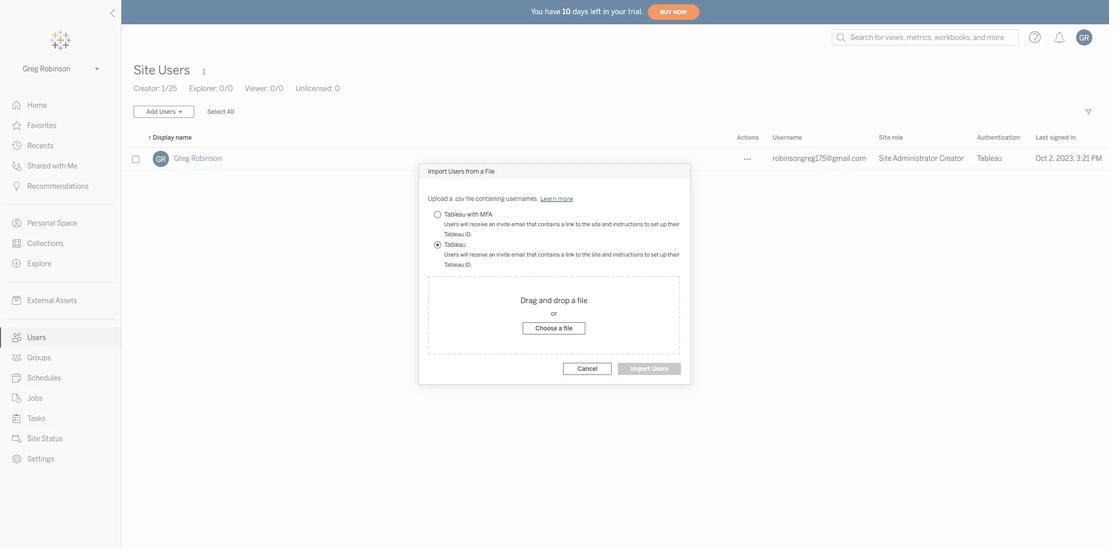 Task type: locate. For each thing, give the bounding box(es) containing it.
invite
[[497, 221, 510, 228], [497, 252, 510, 258]]

1 vertical spatial link
[[566, 252, 574, 258]]

by text only_f5he34f image inside site status link
[[12, 434, 21, 443]]

in right signed
[[1071, 134, 1076, 141]]

2 vertical spatial and
[[539, 296, 552, 305]]

schedules
[[27, 374, 61, 383]]

2 that from the top
[[527, 252, 537, 258]]

10 by text only_f5he34f image from the top
[[12, 434, 21, 443]]

1 up from the top
[[660, 221, 667, 228]]

display name
[[153, 134, 192, 141]]

2 set from the top
[[651, 252, 659, 258]]

by text only_f5he34f image inside users link
[[12, 333, 21, 342]]

by text only_f5he34f image
[[12, 161, 21, 171], [12, 239, 21, 248], [12, 296, 21, 305], [12, 353, 21, 362], [12, 373, 21, 383], [12, 454, 21, 464]]

set
[[651, 221, 659, 228], [651, 252, 659, 258]]

site left status
[[27, 435, 40, 443]]

1 their from the top
[[668, 221, 680, 228]]

2 by text only_f5he34f image from the top
[[12, 239, 21, 248]]

3:21
[[1077, 154, 1090, 163]]

cancel button
[[563, 363, 612, 375]]

site
[[592, 221, 601, 228], [592, 252, 601, 258]]

by text only_f5he34f image inside "schedules" link
[[12, 373, 21, 383]]

id.
[[465, 231, 472, 238], [465, 262, 472, 268]]

2 email from the top
[[512, 252, 525, 258]]

site
[[134, 63, 155, 77], [879, 134, 891, 141], [879, 154, 892, 163], [27, 435, 40, 443]]

external assets link
[[0, 290, 121, 311]]

upload a .csv file containing usernames. learn more
[[428, 195, 573, 202]]

0 vertical spatial and
[[602, 221, 612, 228]]

main navigation. press the up and down arrow keys to access links. element
[[0, 95, 121, 469]]

1 vertical spatial id.
[[465, 262, 472, 268]]

file right .csv
[[466, 195, 474, 202]]

0 vertical spatial link
[[566, 221, 574, 228]]

0 vertical spatial import
[[428, 168, 447, 175]]

1 vertical spatial contains
[[538, 252, 560, 258]]

0 vertical spatial in
[[603, 7, 609, 16]]

by text only_f5he34f image up groups link
[[12, 333, 21, 342]]

to
[[576, 221, 581, 228], [645, 221, 650, 228], [576, 252, 581, 258], [645, 252, 650, 258]]

0 horizontal spatial in
[[603, 7, 609, 16]]

by text only_f5he34f image left jobs
[[12, 394, 21, 403]]

recommendations link
[[0, 176, 121, 196]]

1 set from the top
[[651, 221, 659, 228]]

1 vertical spatial will
[[460, 252, 468, 258]]

by text only_f5he34f image inside jobs "link"
[[12, 394, 21, 403]]

6 by text only_f5he34f image from the top
[[12, 454, 21, 464]]

0/0 right viewer:
[[270, 85, 284, 93]]

site for site role
[[879, 134, 891, 141]]

0/0 for viewer: 0/0
[[270, 85, 284, 93]]

space
[[57, 219, 77, 228]]

unlicensed:
[[296, 85, 333, 93]]

0 vertical spatial set
[[651, 221, 659, 228]]

import
[[428, 168, 447, 175], [631, 365, 651, 372]]

0 vertical spatial the
[[582, 221, 591, 228]]

viewer:
[[245, 85, 269, 93]]

recommendations
[[27, 182, 89, 191]]

1 by text only_f5he34f image from the top
[[12, 101, 21, 110]]

1 horizontal spatial 0/0
[[270, 85, 284, 93]]

import for import users
[[631, 365, 651, 372]]

by text only_f5he34f image left recommendations
[[12, 182, 21, 191]]

a up 'drop'
[[561, 252, 564, 258]]

1 receive from the top
[[470, 221, 488, 228]]

and inside drag and drop a file or
[[539, 296, 552, 305]]

in inside grid
[[1071, 134, 1076, 141]]

by text only_f5he34f image left favorites
[[12, 121, 21, 130]]

9 by text only_f5he34f image from the top
[[12, 414, 21, 423]]

home link
[[0, 95, 121, 115]]

explore
[[27, 260, 52, 268]]

tableau inside grid
[[977, 154, 1002, 163]]

by text only_f5he34f image left personal
[[12, 219, 21, 228]]

.csv
[[454, 195, 465, 202]]

1 horizontal spatial import
[[631, 365, 651, 372]]

an
[[489, 221, 495, 228], [489, 252, 495, 258]]

by text only_f5he34f image inside recommendations link
[[12, 182, 21, 191]]

1 vertical spatial set
[[651, 252, 659, 258]]

0 vertical spatial email
[[512, 221, 525, 228]]

by text only_f5he34f image left explore
[[12, 259, 21, 268]]

navigation panel element
[[0, 30, 121, 469]]

their
[[668, 221, 680, 228], [668, 252, 680, 258]]

by text only_f5he34f image left 'settings'
[[12, 454, 21, 464]]

buy now
[[660, 9, 687, 15]]

file right 'drop'
[[577, 296, 588, 305]]

7 by text only_f5he34f image from the top
[[12, 333, 21, 342]]

1 0/0 from the left
[[220, 85, 233, 93]]

2023,
[[1057, 154, 1075, 163]]

file inside button
[[564, 325, 573, 332]]

1 horizontal spatial file
[[564, 325, 573, 332]]

unlicensed: 0
[[296, 85, 340, 93]]

option group inside import users from a file dialog
[[431, 210, 681, 270]]

5 by text only_f5he34f image from the top
[[12, 373, 21, 383]]

0 vertical spatial up
[[660, 221, 667, 228]]

1 vertical spatial receive
[[470, 252, 488, 258]]

a left file
[[481, 168, 484, 175]]

2 the from the top
[[582, 252, 591, 258]]

groups link
[[0, 348, 121, 368]]

a
[[481, 168, 484, 175], [449, 195, 453, 202], [561, 221, 564, 228], [561, 252, 564, 258], [572, 296, 576, 305], [559, 325, 562, 332]]

by text only_f5he34f image inside the explore link
[[12, 259, 21, 268]]

by text only_f5he34f image inside shared with me link
[[12, 161, 21, 171]]

1 will from the top
[[460, 221, 468, 228]]

0 vertical spatial contains
[[538, 221, 560, 228]]

by text only_f5he34f image for groups
[[12, 353, 21, 362]]

personal space
[[27, 219, 77, 228]]

receive
[[470, 221, 488, 228], [470, 252, 488, 258]]

a right the choose
[[559, 325, 562, 332]]

shared
[[27, 162, 51, 171]]

3 by text only_f5he34f image from the top
[[12, 141, 21, 150]]

email down usernames.
[[512, 221, 525, 228]]

by text only_f5he34f image inside 'external assets' link
[[12, 296, 21, 305]]

import users
[[631, 365, 669, 372]]

1 by text only_f5he34f image from the top
[[12, 161, 21, 171]]

site left "role"
[[879, 134, 891, 141]]

0 vertical spatial file
[[466, 195, 474, 202]]

0 vertical spatial invite
[[497, 221, 510, 228]]

that up drag
[[527, 252, 537, 258]]

in right left
[[603, 7, 609, 16]]

that down usernames.
[[527, 221, 537, 228]]

1 vertical spatial an
[[489, 252, 495, 258]]

1 vertical spatial file
[[577, 296, 588, 305]]

0 vertical spatial instructions
[[613, 221, 643, 228]]

4 by text only_f5he34f image from the top
[[12, 182, 21, 191]]

site up creator:
[[134, 63, 155, 77]]

import inside button
[[631, 365, 651, 372]]

import users from a file
[[428, 168, 495, 175]]

1 vertical spatial that
[[527, 252, 537, 258]]

by text only_f5he34f image left the collections
[[12, 239, 21, 248]]

2 an from the top
[[489, 252, 495, 258]]

1 vertical spatial import
[[631, 365, 651, 372]]

1 horizontal spatial with
[[467, 211, 479, 218]]

upload
[[428, 195, 448, 202]]

instructions
[[613, 221, 643, 228], [613, 252, 643, 258]]

1
[[202, 68, 205, 76]]

by text only_f5he34f image inside settings link
[[12, 454, 21, 464]]

0 vertical spatial their
[[668, 221, 680, 228]]

5 by text only_f5he34f image from the top
[[12, 219, 21, 228]]

0 horizontal spatial 0/0
[[220, 85, 233, 93]]

by text only_f5he34f image for schedules
[[12, 373, 21, 383]]

1 vertical spatial in
[[1071, 134, 1076, 141]]

with left 'mfa'
[[467, 211, 479, 218]]

0 horizontal spatial import
[[428, 168, 447, 175]]

row
[[121, 148, 1109, 170]]

by text only_f5he34f image left recents
[[12, 141, 21, 150]]

1 link from the top
[[566, 221, 574, 228]]

1 id. from the top
[[465, 231, 472, 238]]

1 vertical spatial invite
[[497, 252, 510, 258]]

grid
[[121, 129, 1109, 548]]

4 by text only_f5he34f image from the top
[[12, 353, 21, 362]]

0 vertical spatial site
[[592, 221, 601, 228]]

site down site role on the top right of page
[[879, 154, 892, 163]]

cancel
[[578, 365, 598, 372]]

site for site users
[[134, 63, 155, 77]]

0/0 for explorer: 0/0
[[220, 85, 233, 93]]

2 up from the top
[[660, 252, 667, 258]]

link down more
[[566, 221, 574, 228]]

signed
[[1050, 134, 1069, 141]]

0 vertical spatial will
[[460, 221, 468, 228]]

2 by text only_f5he34f image from the top
[[12, 121, 21, 130]]

contains down 'learn'
[[538, 221, 560, 228]]

contains
[[538, 221, 560, 228], [538, 252, 560, 258]]

schedules link
[[0, 368, 121, 388]]

1 vertical spatial email
[[512, 252, 525, 258]]

2 horizontal spatial file
[[577, 296, 588, 305]]

2 instructions from the top
[[613, 252, 643, 258]]

1 site from the top
[[592, 221, 601, 228]]

personal
[[27, 219, 55, 228]]

with inside main navigation. press the up and down arrow keys to access links. element
[[52, 162, 66, 171]]

a inside drag and drop a file or
[[572, 296, 576, 305]]

0/0
[[220, 85, 233, 93], [270, 85, 284, 93]]

2 0/0 from the left
[[270, 85, 284, 93]]

import users from a file dialog
[[419, 164, 690, 384]]

by text only_f5he34f image inside recents link
[[12, 141, 21, 150]]

3 by text only_f5he34f image from the top
[[12, 296, 21, 305]]

site inside main navigation. press the up and down arrow keys to access links. element
[[27, 435, 40, 443]]

by text only_f5he34f image inside home link
[[12, 101, 21, 110]]

settings link
[[0, 449, 121, 469]]

actions
[[737, 134, 759, 141]]

by text only_f5he34f image left groups
[[12, 353, 21, 362]]

2,
[[1049, 154, 1055, 163]]

by text only_f5he34f image for users
[[12, 333, 21, 342]]

recents link
[[0, 136, 121, 156]]

1 that from the top
[[527, 221, 537, 228]]

users inside button
[[652, 365, 669, 372]]

by text only_f5he34f image for site status
[[12, 434, 21, 443]]

by text only_f5he34f image inside groups link
[[12, 353, 21, 362]]

by text only_f5he34f image inside favorites "link"
[[12, 121, 21, 130]]

choose
[[536, 325, 557, 332]]

1 horizontal spatial in
[[1071, 134, 1076, 141]]

0 vertical spatial id.
[[465, 231, 472, 238]]

link up 'drop'
[[566, 252, 574, 258]]

by text only_f5he34f image left tasks
[[12, 414, 21, 423]]

with inside tableau with mfa users will receive an invite email that contains a link to the site and instructions to set up their tableau id. tableau users will receive an invite email that contains a link to the site and instructions to set up their tableau id.
[[467, 211, 479, 218]]

2 contains from the top
[[538, 252, 560, 258]]

contains up 'drop'
[[538, 252, 560, 258]]

0 vertical spatial receive
[[470, 221, 488, 228]]

2 receive from the top
[[470, 252, 488, 258]]

site status
[[27, 435, 63, 443]]

oct
[[1036, 154, 1048, 163]]

by text only_f5he34f image left shared
[[12, 161, 21, 171]]

1 vertical spatial the
[[582, 252, 591, 258]]

a right 'drop'
[[572, 296, 576, 305]]

file right the choose
[[564, 325, 573, 332]]

a inside choose a file button
[[559, 325, 562, 332]]

by text only_f5he34f image left schedules on the left of the page
[[12, 373, 21, 383]]

0 vertical spatial with
[[52, 162, 66, 171]]

1 vertical spatial site
[[592, 252, 601, 258]]

by text only_f5he34f image left home in the left top of the page
[[12, 101, 21, 110]]

email up drag
[[512, 252, 525, 258]]

that
[[527, 221, 537, 228], [527, 252, 537, 258]]

users
[[158, 63, 190, 77], [448, 168, 464, 175], [444, 221, 459, 228], [444, 252, 459, 258], [27, 334, 46, 342], [652, 365, 669, 372]]

the
[[582, 221, 591, 228], [582, 252, 591, 258]]

with left me
[[52, 162, 66, 171]]

you
[[531, 7, 543, 16]]

will
[[460, 221, 468, 228], [460, 252, 468, 258]]

option group containing tableau with mfa
[[431, 210, 681, 270]]

by text only_f5he34f image inside collections link
[[12, 239, 21, 248]]

up
[[660, 221, 667, 228], [660, 252, 667, 258]]

explore link
[[0, 254, 121, 274]]

2 vertical spatial file
[[564, 325, 573, 332]]

tableau
[[977, 154, 1002, 163], [444, 211, 466, 218], [444, 231, 464, 238], [444, 241, 466, 248], [444, 262, 464, 268]]

by text only_f5he34f image inside tasks link
[[12, 414, 21, 423]]

site role
[[879, 134, 903, 141]]

2 link from the top
[[566, 252, 574, 258]]

6 by text only_f5he34f image from the top
[[12, 259, 21, 268]]

jobs link
[[0, 388, 121, 408]]

have
[[545, 7, 561, 16]]

0/0 right explorer:
[[220, 85, 233, 93]]

by text only_f5he34f image left site status
[[12, 434, 21, 443]]

by text only_f5he34f image
[[12, 101, 21, 110], [12, 121, 21, 130], [12, 141, 21, 150], [12, 182, 21, 191], [12, 219, 21, 228], [12, 259, 21, 268], [12, 333, 21, 342], [12, 394, 21, 403], [12, 414, 21, 423], [12, 434, 21, 443]]

1 vertical spatial instructions
[[613, 252, 643, 258]]

0 vertical spatial that
[[527, 221, 537, 228]]

import for import users from a file
[[428, 168, 447, 175]]

option group
[[431, 210, 681, 270]]

by text only_f5he34f image for home
[[12, 101, 21, 110]]

with
[[52, 162, 66, 171], [467, 211, 479, 218]]

in
[[603, 7, 609, 16], [1071, 134, 1076, 141]]

1 vertical spatial their
[[668, 252, 680, 258]]

pm
[[1092, 154, 1102, 163]]

1 vertical spatial with
[[467, 211, 479, 218]]

1 the from the top
[[582, 221, 591, 228]]

by text only_f5he34f image left external
[[12, 296, 21, 305]]

8 by text only_f5he34f image from the top
[[12, 394, 21, 403]]

0 vertical spatial an
[[489, 221, 495, 228]]

by text only_f5he34f image inside personal space link
[[12, 219, 21, 228]]

1 vertical spatial up
[[660, 252, 667, 258]]

with for me
[[52, 162, 66, 171]]

0 horizontal spatial with
[[52, 162, 66, 171]]



Task type: describe. For each thing, give the bounding box(es) containing it.
creator: 1/25
[[134, 85, 177, 93]]

robinsongreg175@gmail.com
[[773, 154, 866, 163]]

shared with me link
[[0, 156, 121, 176]]

file inside drag and drop a file or
[[577, 296, 588, 305]]

now
[[673, 9, 687, 15]]

home
[[27, 101, 47, 110]]

groups
[[27, 354, 51, 362]]

recents
[[27, 142, 54, 150]]

select all
[[207, 108, 234, 115]]

a left .csv
[[449, 195, 453, 202]]

a down more
[[561, 221, 564, 228]]

usernames.
[[506, 195, 539, 202]]

by text only_f5he34f image for external assets
[[12, 296, 21, 305]]

creator:
[[134, 85, 160, 93]]

by text only_f5he34f image for settings
[[12, 454, 21, 464]]

tasks
[[27, 414, 46, 423]]

0 horizontal spatial file
[[466, 195, 474, 202]]

authentication
[[977, 134, 1020, 141]]

you have 10 days left in your trial.
[[531, 7, 644, 16]]

mfa
[[480, 211, 493, 218]]

grid containing greg robinson
[[121, 129, 1109, 548]]

by text only_f5he34f image for tasks
[[12, 414, 21, 423]]

by text only_f5he34f image for recommendations
[[12, 182, 21, 191]]

shared with me
[[27, 162, 78, 171]]

greg robinson
[[174, 154, 222, 163]]

2 invite from the top
[[497, 252, 510, 258]]

username
[[773, 134, 802, 141]]

select
[[207, 108, 225, 115]]

drag
[[521, 296, 537, 305]]

by text only_f5he34f image for favorites
[[12, 121, 21, 130]]

days
[[573, 7, 588, 16]]

by text only_f5he34f image for shared with me
[[12, 161, 21, 171]]

1 invite from the top
[[497, 221, 510, 228]]

site for site status
[[27, 435, 40, 443]]

containing
[[476, 195, 505, 202]]

2 id. from the top
[[465, 262, 472, 268]]

site administrator creator
[[879, 154, 964, 163]]

learn
[[540, 195, 557, 202]]

administrator
[[893, 154, 938, 163]]

external assets
[[27, 297, 77, 305]]

or
[[551, 310, 557, 317]]

viewer: 0/0
[[245, 85, 284, 93]]

oct 2, 2023, 3:21 pm
[[1036, 154, 1102, 163]]

drop
[[554, 296, 570, 305]]

favorites
[[27, 121, 57, 130]]

import users button
[[618, 363, 681, 375]]

collections link
[[0, 233, 121, 254]]

by text only_f5he34f image for explore
[[12, 259, 21, 268]]

me
[[67, 162, 78, 171]]

choose a file
[[536, 325, 573, 332]]

greg
[[174, 154, 190, 163]]

display
[[153, 134, 174, 141]]

all
[[227, 108, 234, 115]]

2 will from the top
[[460, 252, 468, 258]]

site users
[[134, 63, 190, 77]]

by text only_f5he34f image for recents
[[12, 141, 21, 150]]

with for mfa
[[467, 211, 479, 218]]

buy now button
[[648, 4, 700, 20]]

trial.
[[628, 7, 644, 16]]

users inside main navigation. press the up and down arrow keys to access links. element
[[27, 334, 46, 342]]

settings
[[27, 455, 54, 464]]

1 email from the top
[[512, 221, 525, 228]]

creator
[[940, 154, 964, 163]]

row containing greg robinson
[[121, 148, 1109, 170]]

explorer:
[[189, 85, 218, 93]]

site status link
[[0, 429, 121, 449]]

tasks link
[[0, 408, 121, 429]]

external
[[27, 297, 54, 305]]

tableau with mfa users will receive an invite email that contains a link to the site and instructions to set up their tableau id. tableau users will receive an invite email that contains a link to the site and instructions to set up their tableau id.
[[444, 211, 680, 268]]

status
[[42, 435, 63, 443]]

favorites link
[[0, 115, 121, 136]]

name
[[176, 134, 192, 141]]

personal space link
[[0, 213, 121, 233]]

10
[[563, 7, 571, 16]]

role
[[892, 134, 903, 141]]

1 vertical spatial and
[[602, 252, 612, 258]]

last
[[1036, 134, 1049, 141]]

by text only_f5he34f image for personal space
[[12, 219, 21, 228]]

by text only_f5he34f image for collections
[[12, 239, 21, 248]]

greg robinson link
[[174, 148, 222, 170]]

more
[[558, 195, 573, 202]]

select all button
[[201, 106, 241, 118]]

assets
[[55, 297, 77, 305]]

1/25
[[162, 85, 177, 93]]

2 site from the top
[[592, 252, 601, 258]]

last signed in
[[1036, 134, 1076, 141]]

collections
[[27, 239, 63, 248]]

robinson
[[191, 154, 222, 163]]

your
[[611, 7, 626, 16]]

1 an from the top
[[489, 221, 495, 228]]

choose a file button
[[523, 322, 585, 335]]

by text only_f5he34f image for jobs
[[12, 394, 21, 403]]

1 contains from the top
[[538, 221, 560, 228]]

0
[[335, 85, 340, 93]]

2 their from the top
[[668, 252, 680, 258]]

from
[[466, 168, 479, 175]]

1 instructions from the top
[[613, 221, 643, 228]]

users link
[[0, 327, 121, 348]]

buy
[[660, 9, 672, 15]]

drag and drop a file or
[[521, 296, 588, 317]]

left
[[590, 7, 601, 16]]

site for site administrator creator
[[879, 154, 892, 163]]

learn more link
[[540, 195, 574, 203]]



Task type: vqa. For each thing, say whether or not it's contained in the screenshot.
SHARED
yes



